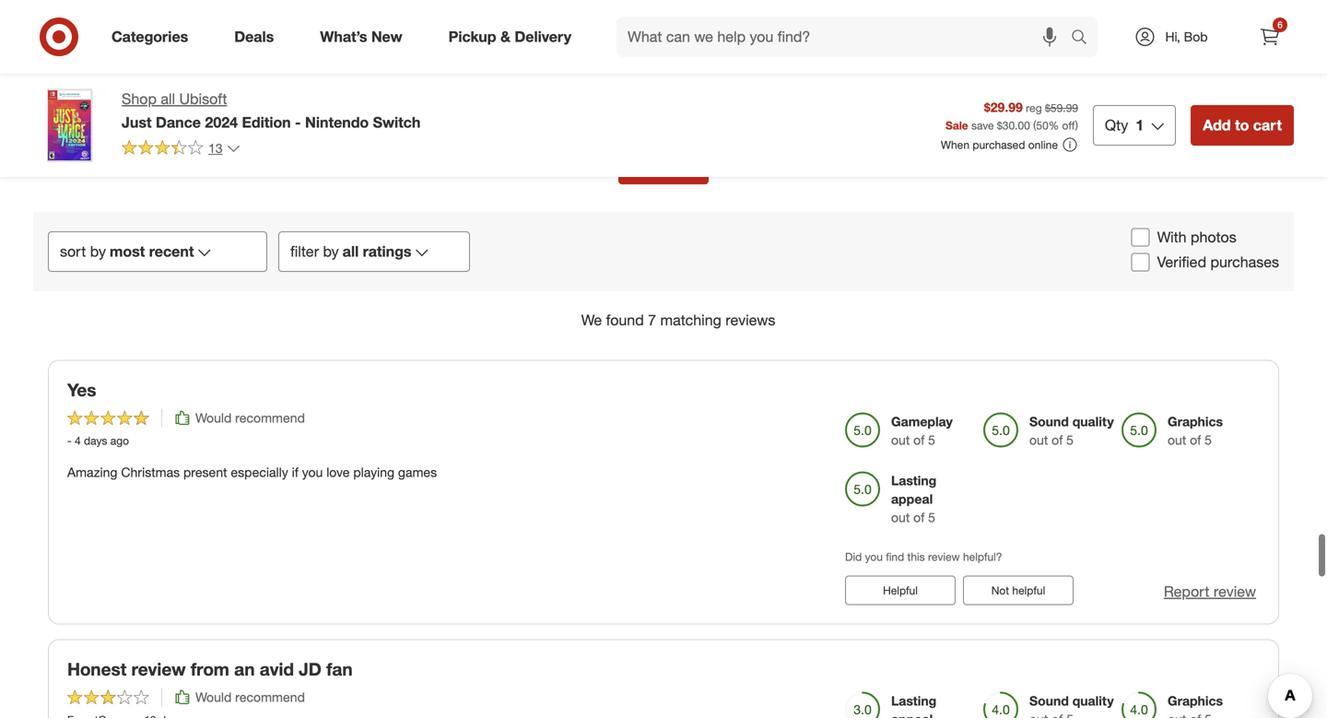 Task type: locate. For each thing, give the bounding box(es) containing it.
from
[[191, 659, 229, 680]]

2 would from the top
[[195, 689, 232, 705]]

ratings
[[363, 242, 412, 260]]

verified purchases
[[1158, 253, 1280, 271]]

0 vertical spatial would
[[195, 410, 232, 426]]

2 would recommend from the top
[[195, 689, 305, 705]]

find
[[886, 550, 905, 564]]

with photos
[[1158, 228, 1237, 246]]

by right sort
[[90, 242, 106, 260]]

1 horizontal spatial by
[[323, 242, 339, 260]]

2 recommend from the top
[[235, 689, 305, 705]]

lasting for lasting appeal
[[891, 693, 937, 709]]

all up dance
[[161, 90, 175, 108]]

delivery
[[515, 28, 572, 46]]

guest review image 1 of 9, zoom in image
[[209, 0, 324, 113]]

image of just dance 2024 edition - nintendo switch image
[[33, 88, 107, 162]]

50
[[1037, 118, 1049, 132]]

would
[[195, 410, 232, 426], [195, 689, 232, 705]]

- left 4
[[67, 434, 72, 448]]

all left ratings
[[343, 242, 359, 260]]

0 vertical spatial all
[[161, 90, 175, 108]]

bob
[[1184, 29, 1208, 45]]

more
[[1045, 37, 1074, 54]]

present
[[183, 464, 227, 480]]

filter
[[290, 242, 319, 260]]

search button
[[1063, 17, 1107, 61]]

christmas
[[121, 464, 180, 480]]

2 graphics from the top
[[1168, 693, 1223, 709]]

0 vertical spatial graphics
[[1168, 413, 1223, 430]]

1 vertical spatial lasting
[[891, 693, 937, 709]]

quality
[[1073, 413, 1114, 430], [1073, 693, 1114, 709]]

5
[[928, 432, 936, 448], [1067, 432, 1074, 448], [1205, 432, 1212, 448], [928, 509, 936, 525]]

sound quality
[[1030, 693, 1114, 709]]

0 vertical spatial sound
[[1030, 413, 1069, 430]]

would recommend up amazing christmas present especially if you love playing games
[[195, 410, 305, 426]]

sound
[[1030, 413, 1069, 430], [1030, 693, 1069, 709]]

did
[[845, 550, 862, 564]]

1 lasting from the top
[[891, 472, 937, 489]]

appeal inside lasting appeal
[[891, 711, 933, 718]]

review down see
[[1005, 56, 1042, 72]]

6
[[1278, 19, 1283, 30]]

shop all ubisoft just dance 2024 edition - nintendo switch
[[122, 90, 421, 131]]

appeal inside lasting appeal out of 5
[[891, 491, 933, 507]]

you right if
[[302, 464, 323, 480]]

-
[[295, 113, 301, 131], [67, 434, 72, 448]]

1 horizontal spatial all
[[343, 242, 359, 260]]

1 horizontal spatial you
[[865, 550, 883, 564]]

hi,
[[1166, 29, 1181, 45]]

honest review from an avid jd fan
[[67, 659, 353, 680]]

games
[[398, 464, 437, 480]]

just
[[122, 113, 152, 131]]

2 by from the left
[[323, 242, 339, 260]]

- inside "shop all ubisoft just dance 2024 edition - nintendo switch"
[[295, 113, 301, 131]]

found
[[606, 311, 644, 329]]

not helpful button
[[963, 576, 1074, 605]]

quality inside sound quality out of 5
[[1073, 413, 1114, 430]]

2 quality from the top
[[1073, 693, 1114, 709]]

filter by all ratings
[[290, 242, 412, 260]]

1 would recommend from the top
[[195, 410, 305, 426]]

pickup & delivery link
[[433, 17, 595, 57]]

out
[[891, 432, 910, 448], [1030, 432, 1048, 448], [1168, 432, 1187, 448], [891, 509, 910, 525]]

4
[[75, 434, 81, 448]]

by right filter
[[323, 242, 339, 260]]

purchased
[[973, 138, 1025, 152]]

yes
[[67, 380, 96, 401]]

lasting appeal out of 5
[[891, 472, 937, 525]]

- right "edition"
[[295, 113, 301, 131]]

avid
[[260, 659, 294, 680]]

1 graphics from the top
[[1168, 413, 1223, 430]]

hi, bob
[[1166, 29, 1208, 45]]

1 vertical spatial sound
[[1030, 693, 1069, 709]]

out inside the graphics out of 5
[[1168, 432, 1187, 448]]

would recommend for honest review from an avid jd fan
[[195, 689, 305, 705]]

&
[[501, 28, 511, 46]]

1 by from the left
[[90, 242, 106, 260]]

2 sound from the top
[[1030, 693, 1069, 709]]

1 quality from the top
[[1073, 413, 1114, 430]]

With photos checkbox
[[1132, 228, 1150, 247]]

1 sound from the top
[[1030, 413, 1069, 430]]

$29.99 reg $59.99 sale save $ 30.00 ( 50 % off )
[[946, 99, 1078, 132]]

1 recommend from the top
[[235, 410, 305, 426]]

0 horizontal spatial all
[[161, 90, 175, 108]]

report review
[[1164, 583, 1256, 601]]

review right report
[[1214, 583, 1256, 601]]

0 horizontal spatial -
[[67, 434, 72, 448]]

fan
[[326, 659, 353, 680]]

2 appeal from the top
[[891, 711, 933, 718]]

recommend down avid
[[235, 689, 305, 705]]

you right did
[[865, 550, 883, 564]]

ubisoft
[[179, 90, 227, 108]]

1 horizontal spatial -
[[295, 113, 301, 131]]

dance
[[156, 113, 201, 131]]

1 vertical spatial you
[[865, 550, 883, 564]]

days
[[84, 434, 107, 448]]

0 vertical spatial quality
[[1073, 413, 1114, 430]]

photos
[[1191, 228, 1237, 246]]

5 inside the graphics out of 5
[[1205, 432, 1212, 448]]

recommend up "especially"
[[235, 410, 305, 426]]

quality for sound quality
[[1073, 693, 1114, 709]]

would for yes
[[195, 410, 232, 426]]

recommend for honest review from an avid jd fan
[[235, 689, 305, 705]]

appeal for lasting appeal out of 5
[[891, 491, 933, 507]]

0 horizontal spatial you
[[302, 464, 323, 480]]

lasting
[[891, 472, 937, 489], [891, 693, 937, 709]]

1 vertical spatial quality
[[1073, 693, 1114, 709]]

add to cart
[[1203, 116, 1282, 134]]

deals
[[234, 28, 274, 46]]

review right this
[[928, 550, 960, 564]]

appeal
[[891, 491, 933, 507], [891, 711, 933, 718]]

amazing
[[67, 464, 117, 480]]

deals link
[[219, 17, 297, 57]]

pickup & delivery
[[449, 28, 572, 46]]

lasting for lasting appeal out of 5
[[891, 472, 937, 489]]

1 appeal from the top
[[891, 491, 933, 507]]

0 vertical spatial appeal
[[891, 491, 933, 507]]

1 vertical spatial would recommend
[[195, 689, 305, 705]]

guest review image 5 of 9, zoom in image
[[729, 0, 844, 113]]

graphics out of 5
[[1168, 413, 1223, 448]]

1 vertical spatial would
[[195, 689, 232, 705]]

1 vertical spatial graphics
[[1168, 693, 1223, 709]]

search
[[1063, 30, 1107, 48]]

review right a
[[666, 163, 701, 177]]

nintendo
[[305, 113, 369, 131]]

1 vertical spatial appeal
[[891, 711, 933, 718]]

1 would from the top
[[195, 410, 232, 426]]

by for filter by
[[323, 242, 339, 260]]

0 vertical spatial -
[[295, 113, 301, 131]]

by for sort by
[[90, 242, 106, 260]]

graphics
[[1168, 413, 1223, 430], [1168, 693, 1223, 709]]

to
[[1235, 116, 1249, 134]]

2 lasting from the top
[[891, 693, 937, 709]]

0 vertical spatial would recommend
[[195, 410, 305, 426]]

0 vertical spatial recommend
[[235, 410, 305, 426]]

out inside lasting appeal out of 5
[[891, 509, 910, 525]]

out inside gameplay out of 5
[[891, 432, 910, 448]]

what's
[[320, 28, 367, 46]]

appeal for lasting appeal
[[891, 711, 933, 718]]

1
[[1136, 116, 1144, 134]]

of inside gameplay out of 5
[[914, 432, 925, 448]]

report
[[1164, 583, 1210, 601]]

1 vertical spatial all
[[343, 242, 359, 260]]

would down 'honest review from an avid jd fan'
[[195, 689, 232, 705]]

0 horizontal spatial by
[[90, 242, 106, 260]]

2024
[[205, 113, 238, 131]]

ago
[[110, 434, 129, 448]]

cart
[[1253, 116, 1282, 134]]

1 vertical spatial recommend
[[235, 689, 305, 705]]

reg
[[1026, 101, 1042, 115]]

sound inside sound quality out of 5
[[1030, 413, 1069, 430]]

would recommend down an
[[195, 689, 305, 705]]

0 vertical spatial lasting
[[891, 472, 937, 489]]

by
[[90, 242, 106, 260], [323, 242, 339, 260]]

would up present
[[195, 410, 232, 426]]

0 vertical spatial you
[[302, 464, 323, 480]]

guest review image 4 of 9, zoom in image
[[599, 0, 714, 113]]



Task type: vqa. For each thing, say whether or not it's contained in the screenshot.
outerwear, at the left of page
no



Task type: describe. For each thing, give the bounding box(es) containing it.
sound for sound quality
[[1030, 693, 1069, 709]]

recent
[[149, 242, 194, 260]]

see more review images button
[[989, 0, 1104, 113]]

of inside sound quality out of 5
[[1052, 432, 1063, 448]]

amazing christmas present especially if you love playing games
[[67, 464, 437, 480]]

what's new
[[320, 28, 403, 46]]

when
[[941, 138, 970, 152]]

what's new link
[[304, 17, 426, 57]]

love
[[327, 464, 350, 480]]

did you find this review helpful?
[[845, 550, 1002, 564]]

when purchased online
[[941, 138, 1058, 152]]

5 inside lasting appeal out of 5
[[928, 509, 936, 525]]

13 link
[[122, 139, 241, 160]]

would for honest review from an avid jd fan
[[195, 689, 232, 705]]

30.00
[[1003, 118, 1030, 132]]

images
[[1046, 56, 1088, 72]]

graphics for graphics out of 5
[[1168, 413, 1223, 430]]

13
[[208, 140, 223, 156]]

7
[[648, 311, 656, 329]]

out inside sound quality out of 5
[[1030, 432, 1048, 448]]

write
[[627, 163, 654, 177]]

5 inside sound quality out of 5
[[1067, 432, 1074, 448]]

review left from
[[131, 659, 186, 680]]

qty
[[1105, 116, 1129, 134]]

helpful
[[1013, 584, 1046, 597]]

5 inside gameplay out of 5
[[928, 432, 936, 448]]

qty 1
[[1105, 116, 1144, 134]]

reviews
[[726, 311, 776, 329]]

helpful button
[[845, 576, 956, 605]]

guest review image 2 of 9, zoom in image
[[339, 0, 454, 113]]

switch
[[373, 113, 421, 131]]

gameplay out of 5
[[891, 413, 953, 448]]

recommend for yes
[[235, 410, 305, 426]]

)
[[1075, 118, 1078, 132]]

helpful
[[883, 584, 918, 597]]

online
[[1029, 138, 1058, 152]]

not helpful
[[992, 584, 1046, 597]]

sound for sound quality out of 5
[[1030, 413, 1069, 430]]

$59.99
[[1045, 101, 1078, 115]]

honest
[[67, 659, 127, 680]]

graphics for graphics
[[1168, 693, 1223, 709]]

not
[[992, 584, 1009, 597]]

purchases
[[1211, 253, 1280, 271]]

sort by most recent
[[60, 242, 194, 260]]

shop
[[122, 90, 157, 108]]

of inside the graphics out of 5
[[1190, 432, 1201, 448]]

we
[[581, 311, 602, 329]]

would recommend for yes
[[195, 410, 305, 426]]

$
[[997, 118, 1003, 132]]

with
[[1158, 228, 1187, 246]]

lasting appeal
[[891, 693, 937, 718]]

save
[[972, 118, 994, 132]]

sale
[[946, 118, 969, 132]]

guest review image 6 of 9, zoom in image
[[859, 0, 974, 113]]

especially
[[231, 464, 288, 480]]

verified
[[1158, 253, 1207, 271]]

add
[[1203, 116, 1231, 134]]

matching
[[660, 311, 722, 329]]

an
[[234, 659, 255, 680]]

a
[[657, 163, 663, 177]]

(
[[1034, 118, 1037, 132]]

- 4 days ago
[[67, 434, 129, 448]]

write a review button
[[618, 155, 709, 185]]

playing
[[353, 464, 395, 480]]

6 link
[[1250, 17, 1291, 57]]

all inside "shop all ubisoft just dance 2024 edition - nintendo switch"
[[161, 90, 175, 108]]

write a review
[[627, 163, 701, 177]]

review inside see more review images
[[1005, 56, 1042, 72]]

sound quality out of 5
[[1030, 413, 1114, 448]]

%
[[1049, 118, 1059, 132]]

see
[[1018, 37, 1041, 54]]

of inside lasting appeal out of 5
[[914, 509, 925, 525]]

helpful?
[[963, 550, 1002, 564]]

we found 7 matching reviews
[[581, 311, 776, 329]]

guest review image 3 of 9, zoom in image
[[469, 0, 584, 113]]

What can we help you find? suggestions appear below search field
[[617, 17, 1076, 57]]

jd
[[299, 659, 322, 680]]

see more review images
[[1005, 37, 1088, 72]]

most
[[110, 242, 145, 260]]

off
[[1062, 118, 1075, 132]]

Verified purchases checkbox
[[1132, 253, 1150, 271]]

pickup
[[449, 28, 496, 46]]

quality for sound quality out of 5
[[1073, 413, 1114, 430]]

1 vertical spatial -
[[67, 434, 72, 448]]



